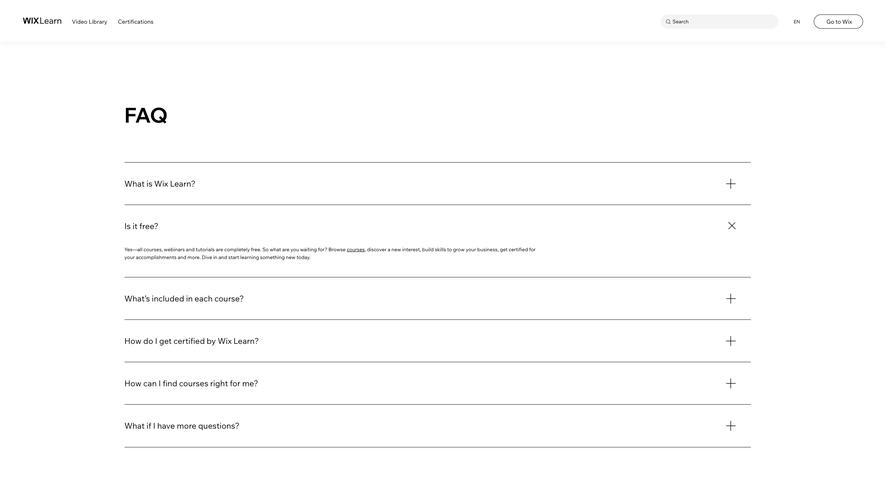 Task type: locate. For each thing, give the bounding box(es) containing it.
wix right by
[[218, 336, 232, 347]]

1 vertical spatial for
[[230, 379, 241, 389]]

do
[[143, 336, 153, 347]]

learn? right by
[[234, 336, 259, 347]]

2 vertical spatial i
[[153, 421, 156, 432]]

your down yes—all
[[124, 255, 135, 261]]

by
[[207, 336, 216, 347]]

0 vertical spatial i
[[155, 336, 157, 347]]

1 vertical spatial learn?
[[234, 336, 259, 347]]

how
[[124, 336, 142, 347], [124, 379, 142, 389]]

1 vertical spatial wix
[[154, 179, 168, 189]]

course?
[[215, 294, 244, 304]]

courses right browse
[[347, 247, 365, 253]]

today.
[[297, 255, 311, 261]]

courses
[[347, 247, 365, 253], [179, 379, 208, 389]]

1 horizontal spatial certified
[[509, 247, 528, 253]]

0 horizontal spatial are
[[216, 247, 223, 253]]

Search text field
[[671, 17, 777, 26]]

discover
[[367, 247, 387, 253]]

0 horizontal spatial get
[[159, 336, 172, 347]]

0 vertical spatial your
[[466, 247, 476, 253]]

1 what from the top
[[124, 179, 145, 189]]

i right can
[[159, 379, 161, 389]]

business,
[[478, 247, 499, 253]]

1 vertical spatial how
[[124, 379, 142, 389]]

accomplishments
[[136, 255, 177, 261]]

0 horizontal spatial in
[[186, 294, 193, 304]]

to right skills
[[447, 247, 452, 253]]

what left the if at the bottom
[[124, 421, 145, 432]]

for
[[529, 247, 536, 253], [230, 379, 241, 389]]

0 vertical spatial for
[[529, 247, 536, 253]]

are
[[216, 247, 223, 253], [282, 247, 290, 253]]

faq
[[124, 102, 168, 128]]

i for have
[[153, 421, 156, 432]]

1 horizontal spatial are
[[282, 247, 290, 253]]

0 horizontal spatial new
[[286, 255, 296, 261]]

0 horizontal spatial your
[[124, 255, 135, 261]]

and down the webinars
[[178, 255, 187, 261]]

what
[[270, 247, 281, 253]]

and up more.
[[186, 247, 195, 253]]

, discover a new interest, build skills to grow your business, get certified for your accomplishments and more. dive in and start learning something new today.
[[124, 247, 536, 261]]

your
[[466, 247, 476, 253], [124, 255, 135, 261]]

courses link
[[347, 247, 365, 253]]

certified right business,
[[509, 247, 528, 253]]

i
[[155, 336, 157, 347], [159, 379, 161, 389], [153, 421, 156, 432]]

new
[[392, 247, 401, 253], [286, 255, 296, 261]]

0 vertical spatial certified
[[509, 247, 528, 253]]

wix
[[843, 18, 853, 25], [154, 179, 168, 189], [218, 336, 232, 347]]

what if i have more questions?
[[124, 421, 240, 432]]

is it free?
[[124, 221, 159, 232]]

it
[[133, 221, 138, 232]]

0 horizontal spatial wix
[[154, 179, 168, 189]]

i right the if at the bottom
[[153, 421, 156, 432]]

how left can
[[124, 379, 142, 389]]

2 how from the top
[[124, 379, 142, 389]]

i right do
[[155, 336, 157, 347]]

if
[[147, 421, 151, 432]]

1 how from the top
[[124, 336, 142, 347]]

get right do
[[159, 336, 172, 347]]

0 vertical spatial learn?
[[170, 179, 196, 189]]

how can i find courses right for me?
[[124, 379, 258, 389]]

in right dive
[[213, 255, 218, 261]]

something
[[260, 255, 285, 261]]

to
[[836, 18, 842, 25], [447, 247, 452, 253]]

1 horizontal spatial courses
[[347, 247, 365, 253]]

wix right go on the top of the page
[[843, 18, 853, 25]]

waiting
[[300, 247, 317, 253]]

1 horizontal spatial for
[[529, 247, 536, 253]]

wix right is
[[154, 179, 168, 189]]

yes—all
[[124, 247, 143, 253]]

0 vertical spatial how
[[124, 336, 142, 347]]

in left each
[[186, 294, 193, 304]]

0 horizontal spatial courses
[[179, 379, 208, 389]]

your right grow
[[466, 247, 476, 253]]

0 vertical spatial wix
[[843, 18, 853, 25]]

what for what is wix learn?
[[124, 179, 145, 189]]

1 horizontal spatial in
[[213, 255, 218, 261]]

1 vertical spatial in
[[186, 294, 193, 304]]

go to wix
[[827, 18, 853, 25]]

courses,
[[144, 247, 163, 253]]

tutorials
[[196, 247, 215, 253]]

1 horizontal spatial get
[[500, 247, 508, 253]]

2 are from the left
[[282, 247, 290, 253]]

1 vertical spatial courses
[[179, 379, 208, 389]]

courses right find
[[179, 379, 208, 389]]

go to wix link
[[815, 15, 864, 29]]

en button
[[790, 15, 804, 29]]

2 what from the top
[[124, 421, 145, 432]]

and
[[186, 247, 195, 253], [178, 255, 187, 261], [219, 255, 227, 261]]

interest,
[[402, 247, 421, 253]]

en
[[794, 19, 801, 25]]

1 horizontal spatial to
[[836, 18, 842, 25]]

to right go on the top of the page
[[836, 18, 842, 25]]

0 horizontal spatial to
[[447, 247, 452, 253]]

0 vertical spatial what
[[124, 179, 145, 189]]

get
[[500, 247, 508, 253], [159, 336, 172, 347]]

0 horizontal spatial certified
[[174, 336, 205, 347]]

each
[[195, 294, 213, 304]]

is
[[147, 179, 152, 189]]

how left do
[[124, 336, 142, 347]]

to inside , discover a new interest, build skills to grow your business, get certified for your accomplishments and more. dive in and start learning something new today.
[[447, 247, 452, 253]]

what
[[124, 179, 145, 189], [124, 421, 145, 432]]

are right tutorials in the left of the page
[[216, 247, 223, 253]]

learn?
[[170, 179, 196, 189], [234, 336, 259, 347]]

0 vertical spatial in
[[213, 255, 218, 261]]

1 vertical spatial new
[[286, 255, 296, 261]]

1 vertical spatial i
[[159, 379, 161, 389]]

wix inside the go to wix link
[[843, 18, 853, 25]]

what for what if i have more questions?
[[124, 421, 145, 432]]

1 are from the left
[[216, 247, 223, 253]]

free.
[[251, 247, 261, 253]]

in
[[213, 255, 218, 261], [186, 294, 193, 304]]

0 vertical spatial get
[[500, 247, 508, 253]]

1 horizontal spatial wix
[[218, 336, 232, 347]]

new down you
[[286, 255, 296, 261]]

completely
[[224, 247, 250, 253]]

learn? right is
[[170, 179, 196, 189]]

1 vertical spatial to
[[447, 247, 452, 253]]

2 horizontal spatial wix
[[843, 18, 853, 25]]

menu bar
[[0, 0, 887, 42]]

get right business,
[[500, 247, 508, 253]]

certified
[[509, 247, 528, 253], [174, 336, 205, 347]]

so
[[263, 247, 269, 253]]

certified left by
[[174, 336, 205, 347]]

1 horizontal spatial learn?
[[234, 336, 259, 347]]

for inside , discover a new interest, build skills to grow your business, get certified for your accomplishments and more. dive in and start learning something new today.
[[529, 247, 536, 253]]

what left is
[[124, 179, 145, 189]]

are left you
[[282, 247, 290, 253]]

0 horizontal spatial for
[[230, 379, 241, 389]]

1 horizontal spatial new
[[392, 247, 401, 253]]

1 vertical spatial certified
[[174, 336, 205, 347]]

i for find
[[159, 379, 161, 389]]

new right a
[[392, 247, 401, 253]]

1 vertical spatial what
[[124, 421, 145, 432]]



Task type: vqa. For each thing, say whether or not it's contained in the screenshot.
the topmost Learn?
yes



Task type: describe. For each thing, give the bounding box(es) containing it.
how do i get certified by wix learn?
[[124, 336, 259, 347]]

right
[[210, 379, 228, 389]]

video library link
[[72, 18, 107, 25]]

video library
[[72, 18, 107, 25]]

wix for to
[[843, 18, 853, 25]]

1 vertical spatial get
[[159, 336, 172, 347]]

wix for is
[[154, 179, 168, 189]]

you
[[291, 247, 299, 253]]

certifications
[[118, 18, 154, 25]]

1 vertical spatial your
[[124, 255, 135, 261]]

0 vertical spatial courses
[[347, 247, 365, 253]]

grow
[[453, 247, 465, 253]]

me?
[[242, 379, 258, 389]]

0 vertical spatial to
[[836, 18, 842, 25]]

how for how can i find courses right for me?
[[124, 379, 142, 389]]

1 horizontal spatial your
[[466, 247, 476, 253]]

i for get
[[155, 336, 157, 347]]

how for how do i get certified by wix learn?
[[124, 336, 142, 347]]

skills
[[435, 247, 446, 253]]

for?
[[318, 247, 328, 253]]

in inside , discover a new interest, build skills to grow your business, get certified for your accomplishments and more. dive in and start learning something new today.
[[213, 255, 218, 261]]

,
[[365, 247, 366, 253]]

go
[[827, 18, 835, 25]]

free?
[[139, 221, 159, 232]]

yes—all courses, webinars and tutorials are completely free. so what are you waiting for? browse courses
[[124, 247, 365, 253]]

more
[[177, 421, 196, 432]]

start
[[228, 255, 239, 261]]

0 horizontal spatial learn?
[[170, 179, 196, 189]]

a
[[388, 247, 391, 253]]

and left start
[[219, 255, 227, 261]]

2 vertical spatial wix
[[218, 336, 232, 347]]

what's included in each course?
[[124, 294, 244, 304]]

what is wix learn?
[[124, 179, 196, 189]]

included
[[152, 294, 184, 304]]

menu bar containing video library
[[0, 0, 887, 42]]

dive
[[202, 255, 212, 261]]

questions?
[[198, 421, 240, 432]]

library
[[89, 18, 107, 25]]

browse
[[329, 247, 346, 253]]

find
[[163, 379, 177, 389]]

have
[[157, 421, 175, 432]]

webinars
[[164, 247, 185, 253]]

can
[[143, 379, 157, 389]]

0 vertical spatial new
[[392, 247, 401, 253]]

learning
[[240, 255, 259, 261]]

what's
[[124, 294, 150, 304]]

get inside , discover a new interest, build skills to grow your business, get certified for your accomplishments and more. dive in and start learning something new today.
[[500, 247, 508, 253]]

certified inside , discover a new interest, build skills to grow your business, get certified for your accomplishments and more. dive in and start learning something new today.
[[509, 247, 528, 253]]

certifications link
[[118, 18, 154, 25]]

more.
[[188, 255, 201, 261]]

is
[[124, 221, 131, 232]]

video
[[72, 18, 87, 25]]

build
[[422, 247, 434, 253]]



